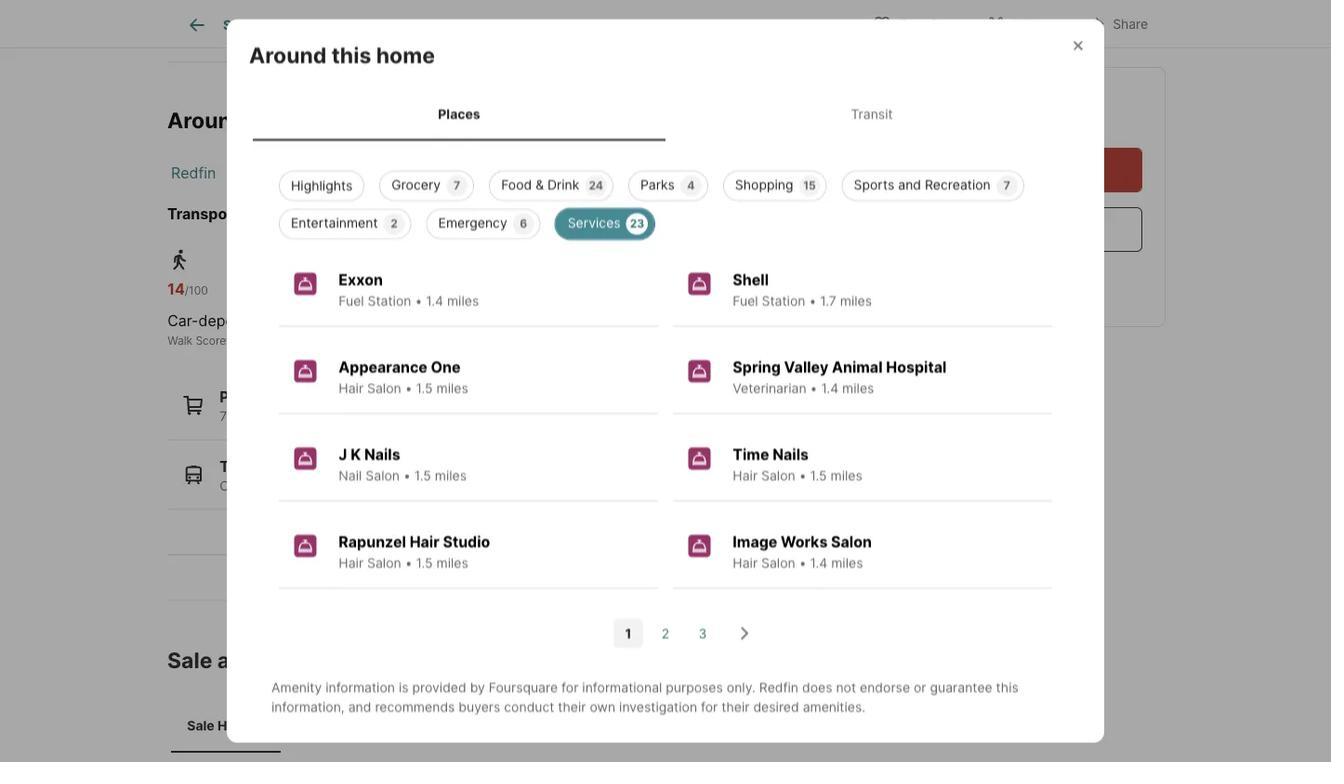 Task type: describe. For each thing, give the bounding box(es) containing it.
walk
[[168, 334, 193, 347]]

valley
[[784, 358, 829, 376]]

• inside "rapunzel hair studio hair salon • 1.5 miles"
[[405, 555, 412, 571]]

7 for sports and recreation
[[1004, 179, 1011, 192]]

tab list inside around this home dialog
[[249, 87, 1082, 140]]

amenities.
[[803, 699, 866, 715]]

tax inside tax history tab
[[300, 718, 322, 734]]

spring
[[733, 358, 781, 376]]

somewhat
[[476, 312, 551, 330]]

hair inside appearance one hair salon • 1.5 miles
[[339, 380, 364, 396]]

somewhat bikeable
[[476, 312, 614, 330]]

history
[[300, 647, 374, 673]]

history inside sale & tax history tab
[[721, 17, 765, 33]]

hospital
[[886, 358, 947, 376]]

rapunzel hair studio hair salon • 1.5 miles
[[339, 533, 490, 571]]

tax history tab
[[280, 703, 390, 749]]

drink
[[548, 177, 580, 192]]

not
[[836, 680, 857, 696]]

new york
[[246, 163, 313, 182]]

transit owl, rockland coaches, shortline hudson
[[220, 457, 489, 494]]

rockland
[[256, 478, 313, 494]]

• inside time nails hair salon • 1.5 miles
[[799, 468, 807, 484]]

entertainment
[[291, 215, 378, 231]]

sale for sale and tax history for 6 smolley dr
[[167, 647, 212, 673]]

7 inside places 7 groceries, 24 restaurants, 4 parks
[[220, 408, 227, 424]]

salon inside appearance one hair salon • 1.5 miles
[[367, 380, 401, 396]]

buyers
[[459, 699, 501, 715]]

nails inside time nails hair salon • 1.5 miles
[[773, 445, 809, 464]]

station for exxon
[[368, 293, 411, 309]]

animal
[[832, 358, 883, 376]]

shortline
[[378, 478, 437, 494]]

k
[[351, 445, 361, 464]]

14 /100
[[168, 280, 208, 298]]

image
[[733, 533, 778, 551]]

1.7
[[820, 293, 837, 309]]

1.4 for spring valley animal hospital
[[821, 380, 839, 396]]

transportation
[[167, 204, 276, 222]]

restaurants,
[[315, 408, 389, 424]]

time
[[733, 445, 770, 464]]

recommends
[[375, 699, 455, 715]]

exxon
[[339, 271, 383, 289]]

groceries,
[[231, 408, 292, 424]]

miles inside time nails hair salon • 1.5 miles
[[831, 468, 863, 484]]

monsey link
[[343, 163, 398, 182]]

image works salon hair salon • 1.4 miles
[[733, 533, 872, 571]]

and inside amenity information is provided by foursquare for informational purposes only. redfin does not endorse or guarantee this information, and recommends buyers conduct their own investigation for their desired amenities.
[[348, 699, 371, 715]]

home
[[376, 41, 435, 67]]

favorite
[[899, 16, 948, 32]]

overview
[[305, 17, 363, 33]]

places tab
[[253, 91, 666, 137]]

request
[[967, 161, 1027, 179]]

request a tour button
[[896, 148, 1143, 192]]

bikeable
[[555, 312, 614, 330]]

1.4 for image works salon
[[810, 555, 828, 571]]

appearance
[[339, 358, 428, 376]]

parks
[[404, 408, 438, 424]]

14
[[168, 280, 185, 298]]

0 vertical spatial dr
[[357, 107, 381, 133]]

3
[[699, 625, 707, 641]]

miles inside shell fuel station • 1.7 miles
[[840, 293, 872, 309]]

share button
[[1072, 4, 1164, 42]]

1 vertical spatial for
[[562, 680, 579, 696]]

salon right works
[[831, 533, 872, 551]]

2 button
[[651, 618, 681, 648]]

j
[[339, 445, 347, 464]]

/100
[[185, 284, 208, 297]]

salon inside time nails hair salon • 1.5 miles
[[762, 468, 796, 484]]

own
[[590, 699, 616, 715]]

schools tab
[[546, 3, 634, 47]]

car-dependent walk score ®
[[168, 312, 275, 347]]

exxon fuel station • 1.4 miles
[[339, 271, 479, 309]]

10952
[[428, 163, 472, 182]]

time nails hair salon • 1.5 miles
[[733, 445, 863, 484]]

miles inside "rapunzel hair studio hair salon • 1.5 miles"
[[437, 555, 468, 571]]

• inside j k nails nail salon • 1.5 miles
[[404, 468, 411, 484]]

transit for transit
[[851, 106, 893, 121]]

history for sale history
[[218, 718, 264, 734]]

rapunzel
[[339, 533, 406, 551]]

1.5 inside "rapunzel hair studio hair salon • 1.5 miles"
[[416, 555, 433, 571]]

places for places
[[438, 106, 481, 121]]

around this home dialog
[[227, 19, 1105, 754]]

sports
[[854, 177, 895, 192]]

nail
[[339, 468, 362, 484]]

10952 link
[[428, 163, 472, 182]]

only.
[[727, 680, 756, 696]]

j k nails nail salon • 1.5 miles
[[339, 445, 467, 484]]

4 inside list box
[[687, 179, 695, 192]]

works
[[781, 533, 828, 551]]

favorite button
[[857, 4, 964, 42]]

new
[[246, 163, 278, 182]]

& for food
[[536, 177, 544, 192]]

• inside image works salon hair salon • 1.4 miles
[[799, 555, 807, 571]]

sale history tab
[[171, 703, 280, 749]]

nails inside j k nails nail salon • 1.5 miles
[[364, 445, 400, 464]]

is
[[399, 680, 409, 696]]

tax history
[[300, 718, 370, 734]]

foursquare
[[489, 680, 558, 696]]

conduct
[[504, 699, 555, 715]]

1 their from the left
[[558, 699, 586, 715]]

transit tab
[[666, 91, 1079, 137]]

this inside amenity information is provided by foursquare for informational purposes only. redfin does not endorse or guarantee this information, and recommends buyers conduct their own investigation for their desired amenities.
[[997, 680, 1019, 696]]

a
[[1030, 161, 1039, 179]]

guarantee
[[930, 680, 993, 696]]

24 for places
[[295, 408, 312, 424]]

monsey
[[343, 163, 398, 182]]

miles inside spring valley animal hospital veterinarian • 1.4 miles
[[843, 380, 874, 396]]

tab list containing sale history
[[167, 700, 393, 753]]

and for recreation
[[899, 177, 922, 192]]

7 for grocery
[[454, 179, 461, 192]]

informational
[[582, 680, 662, 696]]

• inside shell fuel station • 1.7 miles
[[809, 293, 817, 309]]

hair down rapunzel
[[339, 555, 364, 571]]

sports and recreation
[[854, 177, 991, 192]]

0 vertical spatial redfin
[[171, 163, 216, 182]]

appearance one hair salon • 1.5 miles
[[339, 358, 468, 396]]

sale history
[[187, 718, 264, 734]]

overview tab
[[286, 3, 382, 47]]

0 horizontal spatial 6
[[250, 107, 264, 133]]

history for tax history
[[326, 718, 370, 734]]

tab list containing search
[[167, 0, 798, 47]]

miles inside appearance one hair salon • 1.5 miles
[[437, 380, 468, 396]]



Task type: vqa. For each thing, say whether or not it's contained in the screenshot.
the topmost the by
no



Task type: locate. For each thing, give the bounding box(es) containing it.
sale for sale history
[[187, 718, 215, 734]]

0 vertical spatial &
[[683, 17, 691, 33]]

• down works
[[799, 555, 807, 571]]

places inside tab
[[438, 106, 481, 121]]

1.5 up works
[[810, 468, 827, 484]]

amenities tab
[[448, 3, 546, 47]]

1 horizontal spatial and
[[348, 699, 371, 715]]

1 horizontal spatial redfin
[[760, 680, 799, 696]]

1 horizontal spatial 6
[[413, 647, 427, 673]]

shopping
[[735, 177, 794, 192]]

24 inside food & drink 24
[[589, 179, 603, 192]]

salon down image
[[762, 555, 796, 571]]

station inside exxon fuel station • 1.4 miles
[[368, 293, 411, 309]]

1 vertical spatial sale
[[167, 647, 212, 673]]

1 nails from the left
[[364, 445, 400, 464]]

station
[[368, 293, 411, 309], [762, 293, 806, 309]]

for
[[379, 647, 408, 673], [562, 680, 579, 696], [701, 699, 718, 715]]

transit inside transit "tab"
[[851, 106, 893, 121]]

0 vertical spatial tax
[[695, 17, 717, 33]]

station inside shell fuel station • 1.7 miles
[[762, 293, 806, 309]]

2 vertical spatial and
[[348, 699, 371, 715]]

7 left groceries,
[[220, 408, 227, 424]]

6 up provided
[[413, 647, 427, 673]]

• left 26
[[415, 293, 422, 309]]

tax inside sale & tax history tab
[[695, 17, 717, 33]]

7 left a
[[1004, 179, 1011, 192]]

dr up monsey 'link'
[[357, 107, 381, 133]]

4 left 'parks'
[[392, 408, 401, 424]]

2 horizontal spatial and
[[899, 177, 922, 192]]

hair left studio
[[410, 533, 440, 551]]

24 inside places 7 groceries, 24 restaurants, 4 parks
[[295, 408, 312, 424]]

places up groceries,
[[220, 388, 268, 406]]

salon right nail
[[366, 468, 400, 484]]

out
[[1026, 16, 1048, 32]]

car-
[[168, 312, 199, 330]]

2 station from the left
[[762, 293, 806, 309]]

station down exxon
[[368, 293, 411, 309]]

24 right drink
[[589, 179, 603, 192]]

search
[[223, 17, 268, 33]]

station for shell
[[762, 293, 806, 309]]

miles inside exxon fuel station • 1.4 miles
[[447, 293, 479, 309]]

services 23
[[568, 215, 645, 231]]

1 vertical spatial 4
[[392, 408, 401, 424]]

0 horizontal spatial and
[[217, 647, 257, 673]]

15
[[804, 179, 816, 192]]

0 horizontal spatial their
[[558, 699, 586, 715]]

shell fuel station • 1.7 miles
[[733, 271, 872, 309]]

1 horizontal spatial fuel
[[733, 293, 759, 309]]

sale & tax history tab
[[634, 3, 783, 47]]

1 horizontal spatial their
[[722, 699, 750, 715]]

2 vertical spatial 6
[[413, 647, 427, 673]]

1 horizontal spatial for
[[562, 680, 579, 696]]

• inside spring valley animal hospital veterinarian • 1.4 miles
[[810, 380, 818, 396]]

x-out
[[1013, 16, 1048, 32]]

1.5 inside appearance one hair salon • 1.5 miles
[[416, 380, 433, 396]]

fuel
[[339, 293, 364, 309], [733, 293, 759, 309]]

1 vertical spatial tab list
[[249, 87, 1082, 140]]

does
[[803, 680, 833, 696]]

history inside tax history tab
[[326, 718, 370, 734]]

places up "10952"
[[438, 106, 481, 121]]

hair inside time nails hair salon • 1.5 miles
[[733, 468, 758, 484]]

1.5 inside j k nails nail salon • 1.5 miles
[[415, 468, 431, 484]]

around down search
[[249, 41, 327, 67]]

1.4 left 26
[[426, 293, 444, 309]]

2 horizontal spatial 6
[[520, 217, 527, 230]]

york
[[282, 163, 313, 182]]

0 vertical spatial 24
[[589, 179, 603, 192]]

2 horizontal spatial 7
[[1004, 179, 1011, 192]]

sale
[[653, 17, 679, 33], [167, 647, 212, 673], [187, 718, 215, 734]]

24 for food
[[589, 179, 603, 192]]

list box
[[264, 163, 1068, 239]]

• left 1.7
[[809, 293, 817, 309]]

1.4 down works
[[810, 555, 828, 571]]

veterinarian
[[733, 380, 807, 396]]

food & drink 24
[[501, 177, 603, 192]]

and for tax
[[217, 647, 257, 673]]

1 vertical spatial places
[[220, 388, 268, 406]]

and
[[899, 177, 922, 192], [217, 647, 257, 673], [348, 699, 371, 715]]

4 inside places 7 groceries, 24 restaurants, 4 parks
[[392, 408, 401, 424]]

endorse
[[860, 680, 910, 696]]

this down overview
[[332, 41, 371, 67]]

hair inside image works salon hair salon • 1.4 miles
[[733, 555, 758, 571]]

1 button
[[614, 618, 644, 648]]

2 vertical spatial 1.4
[[810, 555, 828, 571]]

redfin up transportation
[[171, 163, 216, 182]]

and down "information"
[[348, 699, 371, 715]]

1 vertical spatial transit
[[220, 457, 271, 475]]

nails
[[364, 445, 400, 464], [773, 445, 809, 464]]

1 vertical spatial and
[[217, 647, 257, 673]]

and left the tax
[[217, 647, 257, 673]]

highlights
[[291, 178, 353, 193]]

0 vertical spatial 4
[[687, 179, 695, 192]]

information
[[326, 680, 395, 696]]

1 horizontal spatial tax
[[695, 17, 717, 33]]

search link
[[186, 14, 268, 36]]

0 horizontal spatial 2
[[391, 217, 398, 230]]

nails right k
[[364, 445, 400, 464]]

0 horizontal spatial station
[[368, 293, 411, 309]]

2 vertical spatial for
[[701, 699, 718, 715]]

0 horizontal spatial this
[[332, 41, 371, 67]]

1 horizontal spatial places
[[438, 106, 481, 121]]

1 horizontal spatial history
[[326, 718, 370, 734]]

spring valley animal hospital veterinarian • 1.4 miles
[[733, 358, 947, 396]]

1 horizontal spatial dr
[[521, 647, 545, 673]]

1 vertical spatial smolley
[[432, 647, 516, 673]]

around
[[249, 41, 327, 67], [167, 107, 245, 133]]

0 horizontal spatial 4
[[392, 408, 401, 424]]

0 vertical spatial 2
[[391, 217, 398, 230]]

• up 'parks'
[[405, 380, 412, 396]]

1 vertical spatial 24
[[295, 408, 312, 424]]

their down only.
[[722, 699, 750, 715]]

for down the "purposes"
[[701, 699, 718, 715]]

redfin
[[171, 163, 216, 182], [760, 680, 799, 696]]

1 horizontal spatial around
[[249, 41, 327, 67]]

• down valley
[[810, 380, 818, 396]]

tab list
[[167, 0, 798, 47], [249, 87, 1082, 140], [167, 700, 393, 753]]

history inside sale history tab
[[218, 718, 264, 734]]

• right nail
[[404, 468, 411, 484]]

redfin inside amenity information is provided by foursquare for informational purposes only. redfin does not endorse or guarantee this information, and recommends buyers conduct their own investigation for their desired amenities.
[[760, 680, 799, 696]]

7 up emergency
[[454, 179, 461, 192]]

0 vertical spatial 1.4
[[426, 293, 444, 309]]

1.4 down valley
[[821, 380, 839, 396]]

0 vertical spatial 6
[[250, 107, 264, 133]]

0 horizontal spatial for
[[379, 647, 408, 673]]

0 vertical spatial this
[[332, 41, 371, 67]]

emergency
[[438, 215, 507, 231]]

24
[[589, 179, 603, 192], [295, 408, 312, 424]]

their
[[558, 699, 586, 715], [722, 699, 750, 715]]

salon down time
[[762, 468, 796, 484]]

one
[[431, 358, 461, 376]]

1.5 up 'parks'
[[416, 380, 433, 396]]

1 vertical spatial 2
[[662, 625, 670, 641]]

2 fuel from the left
[[733, 293, 759, 309]]

salon down "appearance"
[[367, 380, 401, 396]]

& inside tab
[[683, 17, 691, 33]]

1.4 inside image works salon hair salon • 1.4 miles
[[810, 555, 828, 571]]

dependent
[[199, 312, 275, 330]]

salon down rapunzel
[[367, 555, 401, 571]]

0 horizontal spatial fuel
[[339, 293, 364, 309]]

2 their from the left
[[722, 699, 750, 715]]

0 horizontal spatial 7
[[220, 408, 227, 424]]

1 station from the left
[[368, 293, 411, 309]]

2 horizontal spatial for
[[701, 699, 718, 715]]

• up works
[[799, 468, 807, 484]]

services
[[568, 215, 621, 231]]

tax
[[695, 17, 717, 33], [300, 718, 322, 734]]

places for places 7 groceries, 24 restaurants, 4 parks
[[220, 388, 268, 406]]

miles inside image works salon hair salon • 1.4 miles
[[832, 555, 863, 571]]

this right guarantee
[[997, 680, 1019, 696]]

23
[[630, 217, 645, 230]]

2 left 3
[[662, 625, 670, 641]]

investigation
[[619, 699, 698, 715]]

0 horizontal spatial tax
[[300, 718, 322, 734]]

0 vertical spatial for
[[379, 647, 408, 673]]

0 vertical spatial and
[[899, 177, 922, 192]]

0 horizontal spatial places
[[220, 388, 268, 406]]

& inside list box
[[536, 177, 544, 192]]

and inside list box
[[899, 177, 922, 192]]

fuel inside exxon fuel station • 1.4 miles
[[339, 293, 364, 309]]

1 vertical spatial 1.4
[[821, 380, 839, 396]]

1 vertical spatial redfin
[[760, 680, 799, 696]]

miles inside j k nails nail salon • 1.5 miles
[[435, 468, 467, 484]]

fuel for exxon
[[339, 293, 364, 309]]

nails right time
[[773, 445, 809, 464]]

0 vertical spatial places
[[438, 106, 481, 121]]

0 horizontal spatial 24
[[295, 408, 312, 424]]

share
[[1113, 16, 1148, 32]]

2 nails from the left
[[773, 445, 809, 464]]

around this home element
[[249, 19, 457, 68]]

for right foursquare
[[562, 680, 579, 696]]

1 horizontal spatial nails
[[773, 445, 809, 464]]

1 fuel from the left
[[339, 293, 364, 309]]

places
[[438, 106, 481, 121], [220, 388, 268, 406]]

schools
[[565, 17, 616, 33]]

hair down image
[[733, 555, 758, 571]]

score
[[196, 334, 226, 347]]

• inside appearance one hair salon • 1.5 miles
[[405, 380, 412, 396]]

salon inside j k nails nail salon • 1.5 miles
[[366, 468, 400, 484]]

1.5 inside time nails hair salon • 1.5 miles
[[810, 468, 827, 484]]

for up the is
[[379, 647, 408, 673]]

2 vertical spatial sale
[[187, 718, 215, 734]]

amenity
[[272, 680, 322, 696]]

1.4 inside spring valley animal hospital veterinarian • 1.4 miles
[[821, 380, 839, 396]]

0 vertical spatial tab list
[[167, 0, 798, 47]]

1 vertical spatial around
[[167, 107, 245, 133]]

hudson
[[441, 478, 489, 494]]

1 horizontal spatial smolley
[[432, 647, 516, 673]]

®
[[226, 334, 233, 347]]

0 horizontal spatial &
[[536, 177, 544, 192]]

6 down 'food'
[[520, 217, 527, 230]]

1.5
[[416, 380, 433, 396], [415, 468, 431, 484], [810, 468, 827, 484], [416, 555, 433, 571]]

amenity information is provided by foursquare for informational purposes only. redfin does not endorse or guarantee this information, and recommends buyers conduct their own investigation for their desired amenities.
[[272, 680, 1019, 715]]

and right sports
[[899, 177, 922, 192]]

2 inside button
[[662, 625, 670, 641]]

0 vertical spatial smolley
[[269, 107, 352, 133]]

dr up foursquare
[[521, 647, 545, 673]]

x-out button
[[971, 4, 1064, 42]]

transit up sports
[[851, 106, 893, 121]]

0 vertical spatial transit
[[851, 106, 893, 121]]

1 horizontal spatial station
[[762, 293, 806, 309]]

by
[[470, 680, 485, 696]]

miles
[[447, 293, 479, 309], [840, 293, 872, 309], [437, 380, 468, 396], [843, 380, 874, 396], [435, 468, 467, 484], [831, 468, 863, 484], [437, 555, 468, 571], [832, 555, 863, 571]]

1 vertical spatial tax
[[300, 718, 322, 734]]

0 horizontal spatial around
[[167, 107, 245, 133]]

station down the shell
[[762, 293, 806, 309]]

sale for sale & tax history
[[653, 17, 679, 33]]

around for around 6 smolley dr
[[167, 107, 245, 133]]

places inside places 7 groceries, 24 restaurants, 4 parks
[[220, 388, 268, 406]]

hair down time
[[733, 468, 758, 484]]

7
[[454, 179, 461, 192], [1004, 179, 1011, 192], [220, 408, 227, 424]]

salon inside "rapunzel hair studio hair salon • 1.5 miles"
[[367, 555, 401, 571]]

around this home
[[249, 41, 435, 67]]

studio
[[443, 533, 490, 551]]

around for around this home
[[249, 41, 327, 67]]

list box inside around this home dialog
[[264, 163, 1068, 239]]

around 6 smolley dr
[[167, 107, 381, 133]]

2 horizontal spatial history
[[721, 17, 765, 33]]

tab list containing places
[[249, 87, 1082, 140]]

1 horizontal spatial &
[[683, 17, 691, 33]]

2 vertical spatial tab list
[[167, 700, 393, 753]]

fuel for shell
[[733, 293, 759, 309]]

• down rapunzel
[[405, 555, 412, 571]]

their left own
[[558, 699, 586, 715]]

0 horizontal spatial history
[[218, 718, 264, 734]]

1.5 left hudson
[[415, 468, 431, 484]]

1 vertical spatial 6
[[520, 217, 527, 230]]

1 horizontal spatial 4
[[687, 179, 695, 192]]

•
[[415, 293, 422, 309], [809, 293, 817, 309], [405, 380, 412, 396], [810, 380, 818, 396], [404, 468, 411, 484], [799, 468, 807, 484], [405, 555, 412, 571], [799, 555, 807, 571]]

transit up owl,
[[220, 457, 271, 475]]

0 horizontal spatial dr
[[357, 107, 381, 133]]

provided
[[412, 680, 467, 696]]

24 right groceries,
[[295, 408, 312, 424]]

1 horizontal spatial transit
[[851, 106, 893, 121]]

1 horizontal spatial 24
[[589, 179, 603, 192]]

2 down 'grocery'
[[391, 217, 398, 230]]

owl,
[[220, 478, 253, 494]]

0 horizontal spatial smolley
[[269, 107, 352, 133]]

transit
[[851, 106, 893, 121], [220, 457, 271, 475]]

fuel inside shell fuel station • 1.7 miles
[[733, 293, 759, 309]]

around up "redfin" link
[[167, 107, 245, 133]]

0 horizontal spatial transit
[[220, 457, 271, 475]]

places 7 groceries, 24 restaurants, 4 parks
[[220, 388, 438, 424]]

fuel down the shell
[[733, 293, 759, 309]]

0 horizontal spatial nails
[[364, 445, 400, 464]]

smolley up york in the left top of the page
[[269, 107, 352, 133]]

0 horizontal spatial redfin
[[171, 163, 216, 182]]

1 vertical spatial this
[[997, 680, 1019, 696]]

4 right parks
[[687, 179, 695, 192]]

transit inside 'transit owl, rockland coaches, shortline hudson'
[[220, 457, 271, 475]]

1
[[625, 625, 632, 641]]

coaches,
[[317, 478, 374, 494]]

grocery
[[392, 177, 441, 192]]

smolley up "by"
[[432, 647, 516, 673]]

& for sale
[[683, 17, 691, 33]]

recreation
[[925, 177, 991, 192]]

or
[[914, 680, 927, 696]]

fuel down exxon
[[339, 293, 364, 309]]

list box containing grocery
[[264, 163, 1068, 239]]

x-
[[1013, 16, 1026, 32]]

• inside exxon fuel station • 1.4 miles
[[415, 293, 422, 309]]

around inside dialog
[[249, 41, 327, 67]]

6 up new
[[250, 107, 264, 133]]

1 vertical spatial &
[[536, 177, 544, 192]]

history
[[721, 17, 765, 33], [218, 718, 264, 734], [326, 718, 370, 734]]

1 horizontal spatial 2
[[662, 625, 670, 641]]

1 vertical spatial dr
[[521, 647, 545, 673]]

desired
[[754, 699, 799, 715]]

dr
[[357, 107, 381, 133], [521, 647, 545, 673]]

redfin up "desired"
[[760, 680, 799, 696]]

hair up restaurants,
[[339, 380, 364, 396]]

2
[[391, 217, 398, 230], [662, 625, 670, 641]]

1.5 down shortline
[[416, 555, 433, 571]]

1.4 inside exxon fuel station • 1.4 miles
[[426, 293, 444, 309]]

sale and tax history for 6 smolley dr
[[167, 647, 545, 673]]

shell
[[733, 271, 769, 289]]

1 horizontal spatial this
[[997, 680, 1019, 696]]

information,
[[272, 699, 345, 715]]

26
[[476, 280, 496, 298]]

0 vertical spatial around
[[249, 41, 327, 67]]

parks
[[641, 177, 675, 192]]

1 horizontal spatial 7
[[454, 179, 461, 192]]

fees
[[400, 17, 430, 33]]

0 vertical spatial sale
[[653, 17, 679, 33]]

transit for transit owl, rockland coaches, shortline hudson
[[220, 457, 271, 475]]

6 inside list box
[[520, 217, 527, 230]]

2 inside list box
[[391, 217, 398, 230]]

fees tab
[[382, 3, 448, 47]]

amenities
[[467, 17, 527, 33]]



